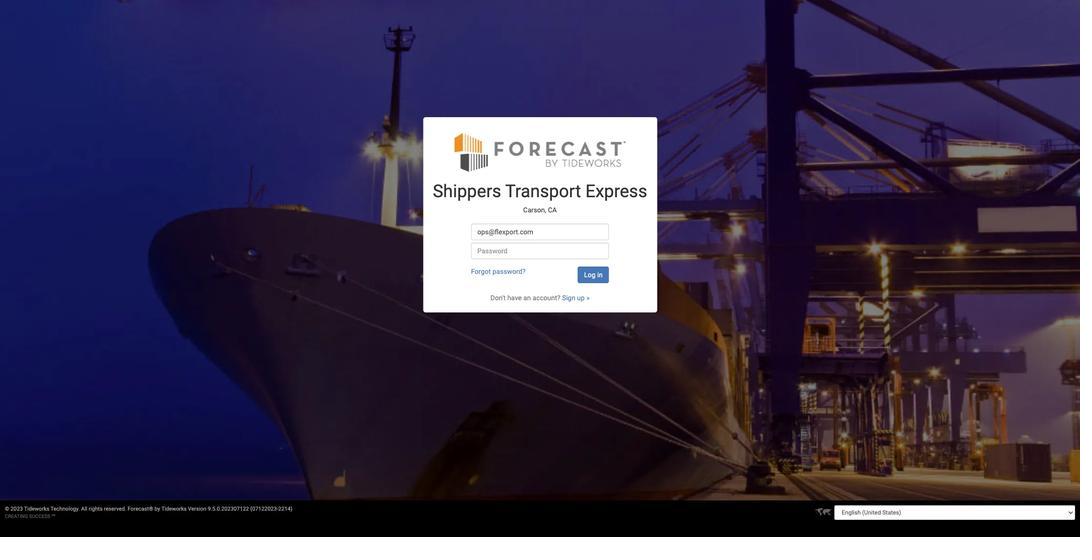 Task type: locate. For each thing, give the bounding box(es) containing it.
sign
[[562, 294, 575, 302]]

1 horizontal spatial tideworks
[[161, 506, 187, 512]]

technology.
[[51, 506, 80, 512]]

forecast®
[[128, 506, 153, 512]]

reserved.
[[104, 506, 126, 512]]

don't
[[490, 294, 506, 302]]

an
[[523, 294, 531, 302]]

1 tideworks from the left
[[24, 506, 49, 512]]

tideworks right by
[[161, 506, 187, 512]]

0 horizontal spatial tideworks
[[24, 506, 49, 512]]

carson,
[[523, 206, 546, 214]]

forecast® by tideworks image
[[455, 132, 626, 172]]

express
[[585, 181, 647, 202]]

9.5.0.202307122
[[208, 506, 249, 512]]

creating
[[5, 514, 28, 519]]

rights
[[89, 506, 103, 512]]

have
[[507, 294, 522, 302]]

don't have an account? sign up »
[[490, 294, 590, 302]]

2 tideworks from the left
[[161, 506, 187, 512]]

(07122023-
[[250, 506, 278, 512]]

log in button
[[578, 267, 609, 283]]

shippers
[[433, 181, 501, 202]]

sign up » link
[[562, 294, 590, 302]]

tideworks
[[24, 506, 49, 512], [161, 506, 187, 512]]

tideworks up 'success'
[[24, 506, 49, 512]]

2214)
[[278, 506, 292, 512]]



Task type: describe. For each thing, give the bounding box(es) containing it.
password?
[[493, 268, 526, 276]]

Password password field
[[471, 243, 609, 259]]

transport
[[505, 181, 581, 202]]

© 2023 tideworks technology. all rights reserved. forecast® by tideworks version 9.5.0.202307122 (07122023-2214) creating success ℠
[[5, 506, 292, 519]]

©
[[5, 506, 9, 512]]

forgot password? log in
[[471, 268, 603, 279]]

shippers transport express carson, ca
[[433, 181, 647, 214]]

success
[[29, 514, 50, 519]]

forgot
[[471, 268, 491, 276]]

account?
[[533, 294, 560, 302]]

forgot password? link
[[471, 268, 526, 276]]

all
[[81, 506, 87, 512]]

2023
[[11, 506, 23, 512]]

up
[[577, 294, 585, 302]]

in
[[597, 271, 603, 279]]

by
[[155, 506, 160, 512]]

log
[[584, 271, 596, 279]]

Email or username text field
[[471, 224, 609, 240]]

ca
[[548, 206, 557, 214]]

℠
[[52, 514, 55, 519]]

»
[[586, 294, 590, 302]]

version
[[188, 506, 206, 512]]



